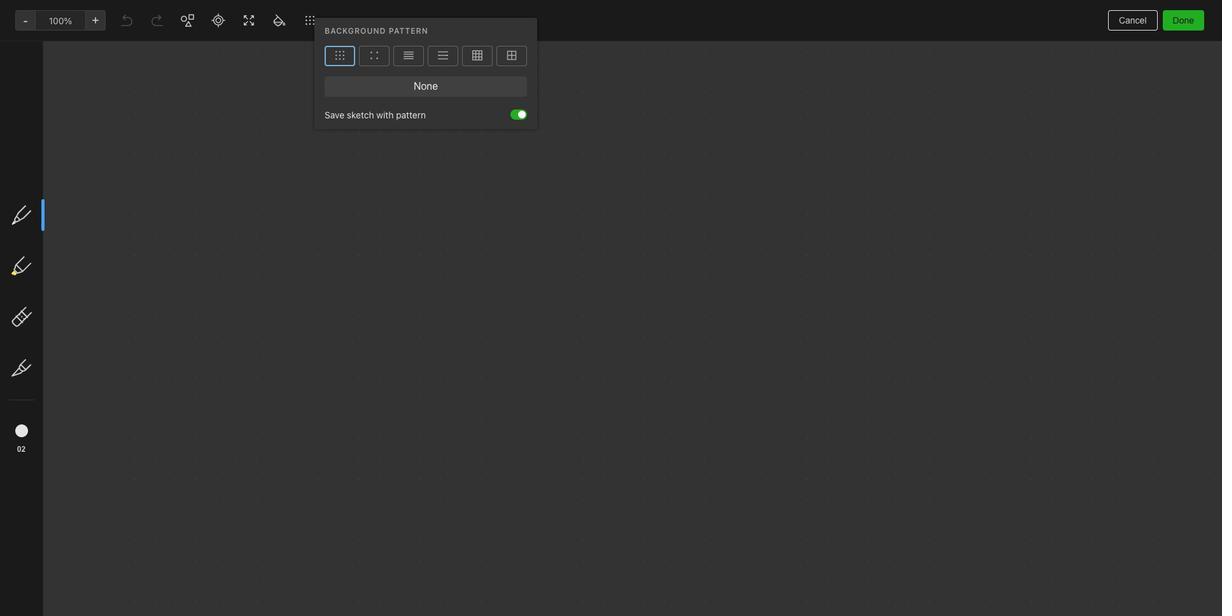 Task type: describe. For each thing, give the bounding box(es) containing it.
Note Editor text field
[[0, 0, 1223, 616]]

first
[[55, 10, 72, 20]]

only you
[[1101, 10, 1135, 20]]

replace all
[[1029, 236, 1073, 247]]

all
[[1143, 599, 1153, 609]]

edited
[[30, 39, 56, 50]]

last edited on dec 15, 2023
[[10, 39, 125, 50]]

only
[[1101, 10, 1119, 20]]

on
[[58, 39, 69, 50]]

15,
[[90, 39, 101, 50]]

you
[[1121, 10, 1135, 20]]

in
[[979, 85, 986, 95]]

note
[[988, 85, 1005, 95]]

all
[[1064, 236, 1073, 247]]

saved
[[1190, 599, 1212, 609]]

no results
[[1155, 108, 1193, 118]]

all changes saved
[[1143, 599, 1212, 609]]

no
[[1155, 108, 1165, 118]]

match case
[[975, 192, 1022, 203]]

replace for replace all
[[1029, 236, 1061, 247]]



Task type: vqa. For each thing, say whether or not it's contained in the screenshot.
Expand note icon
no



Task type: locate. For each thing, give the bounding box(es) containing it.
first notebook
[[55, 10, 112, 20]]

1 replace from the left
[[970, 236, 1003, 247]]

replace left all
[[1029, 236, 1061, 247]]

share button
[[1145, 5, 1192, 25]]

find in note
[[960, 85, 1005, 95]]

dec
[[71, 39, 87, 50]]

note window element
[[0, 0, 1223, 616]]

add tag image
[[102, 596, 117, 611]]

replace for replace
[[970, 236, 1003, 247]]

replace
[[970, 236, 1003, 247], [1029, 236, 1061, 247]]

share
[[1156, 10, 1181, 20]]

replace inside "button"
[[1029, 236, 1061, 247]]

last
[[10, 39, 28, 50]]

results
[[1167, 108, 1193, 118]]

changes
[[1155, 599, 1187, 609]]

replace down match
[[970, 236, 1003, 247]]

0 horizontal spatial replace
[[970, 236, 1003, 247]]

match
[[975, 192, 1000, 203]]

2 replace from the left
[[1029, 236, 1061, 247]]

case
[[1003, 192, 1022, 203]]

2023
[[104, 39, 125, 50]]

1 horizontal spatial replace
[[1029, 236, 1061, 247]]

close image
[[1185, 74, 1198, 87]]

replace inside button
[[970, 236, 1003, 247]]

Match case checkbox
[[960, 193, 970, 203]]

find
[[960, 85, 977, 95]]

notebook
[[74, 10, 112, 20]]

replace all button
[[1018, 231, 1083, 253]]

replace button
[[960, 231, 1013, 253]]

collapse note image
[[9, 8, 24, 23]]

first notebook button
[[39, 6, 116, 24]]



